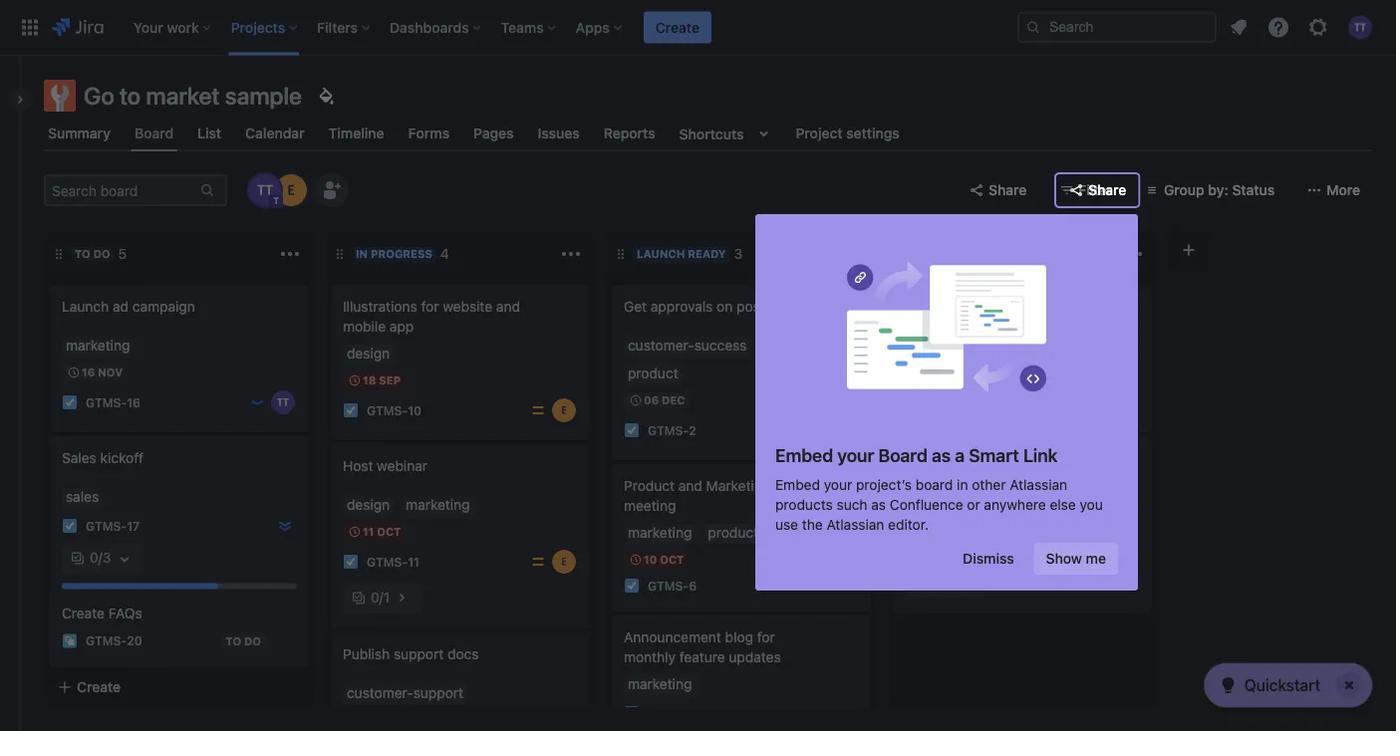 Task type: describe. For each thing, give the bounding box(es) containing it.
blog
[[725, 630, 754, 646]]

0 horizontal spatial atlassian
[[827, 517, 885, 533]]

you
[[1080, 497, 1104, 513]]

updates
[[729, 650, 781, 666]]

medium image for host webinar
[[530, 554, 546, 570]]

1 horizontal spatial as
[[932, 445, 951, 467]]

show
[[1047, 551, 1083, 567]]

task image for host webinar
[[343, 554, 359, 570]]

terry turtle image
[[249, 174, 281, 206]]

me
[[1086, 551, 1107, 567]]

1 horizontal spatial atlassian
[[1010, 477, 1068, 494]]

timeline
[[329, 125, 384, 142]]

sub task image for create faqs
[[62, 633, 78, 649]]

11 oct
[[363, 526, 401, 539]]

16 november 2023 image
[[66, 365, 82, 381]]

one-
[[108, 669, 139, 685]]

gtms- for 7
[[648, 707, 689, 721]]

in for in progress
[[185, 699, 197, 712]]

0 horizontal spatial terry turtle image
[[271, 391, 295, 415]]

forms
[[408, 125, 450, 142]]

28
[[925, 374, 940, 387]]

0 / 1
[[371, 590, 390, 606]]

meeting
[[624, 498, 676, 514]]

18
[[363, 374, 376, 387]]

0 for 0 / 3
[[90, 550, 98, 566]]

illustrations for website and mobile app
[[343, 299, 520, 335]]

in progress
[[185, 699, 261, 712]]

link
[[1024, 445, 1058, 467]]

summary
[[48, 125, 111, 142]]

sep
[[379, 374, 401, 387]]

and inside illustrations for website and mobile app
[[496, 299, 520, 315]]

low image
[[249, 395, 265, 411]]

embed your view as a smart link image
[[847, 262, 1047, 393]]

gtms-16 link
[[86, 394, 141, 411]]

/ for 2
[[942, 574, 946, 590]]

other
[[972, 477, 1006, 494]]

show me button
[[1035, 543, 1119, 575]]

Search board text field
[[46, 176, 197, 204]]

16 nov
[[82, 366, 123, 379]]

host
[[343, 458, 373, 475]]

gtms- for 10
[[367, 404, 408, 418]]

check image
[[1217, 674, 1241, 698]]

task image for gtms-7
[[624, 706, 640, 722]]

1 positioning from the left
[[737, 299, 808, 315]]

to do 5
[[75, 246, 127, 262]]

nov for feature
[[943, 518, 968, 531]]

approvals
[[651, 299, 713, 315]]

gtms-20
[[86, 634, 142, 648]]

19
[[127, 698, 141, 712]]

18 sep
[[363, 374, 401, 387]]

your for board
[[838, 445, 875, 467]]

do for to do 5
[[93, 248, 110, 261]]

to for to do 5
[[75, 248, 91, 261]]

confluence
[[890, 497, 964, 513]]

products
[[776, 497, 833, 513]]

for inside illustrations for website and mobile app
[[421, 299, 439, 315]]

4
[[441, 246, 449, 262]]

gtms-10 link
[[367, 402, 422, 419]]

search image
[[1026, 19, 1042, 35]]

project settings link
[[792, 116, 904, 152]]

project settings
[[796, 125, 900, 142]]

0 for 0 / 2
[[933, 574, 942, 590]]

embed for embed your board as a smart link
[[776, 445, 834, 467]]

launch for launch ready 3
[[637, 248, 685, 261]]

feature
[[905, 450, 954, 467]]

market
[[146, 82, 220, 110]]

dismiss
[[963, 551, 1015, 567]]

pages link
[[470, 116, 518, 152]]

launch ad campaign
[[62, 299, 195, 315]]

create inside primary element
[[656, 19, 700, 35]]

launch for launch ad campaign
[[62, 299, 109, 315]]

gtms- for 11
[[367, 555, 408, 569]]

highest image
[[1121, 542, 1137, 558]]

sample
[[225, 82, 302, 110]]

1 horizontal spatial terry turtle image
[[833, 419, 857, 443]]

new
[[1000, 319, 1027, 335]]

create one-pager
[[62, 669, 176, 685]]

issues
[[538, 125, 580, 142]]

board
[[916, 477, 954, 494]]

use
[[776, 517, 799, 533]]

support
[[394, 647, 444, 663]]

on
[[717, 299, 733, 315]]

28 october 2023 image
[[909, 373, 925, 389]]

create button inside primary element
[[644, 11, 712, 43]]

task image for product and marketing kickoff meeting
[[624, 578, 640, 594]]

publish support docs
[[343, 647, 479, 663]]

06 dec
[[644, 394, 685, 407]]

product
[[624, 478, 675, 495]]

11 october 2023 image
[[347, 524, 363, 540]]

in
[[957, 477, 969, 494]]

0 vertical spatial 11
[[363, 526, 374, 539]]

task image for illustrations for website and mobile app
[[343, 403, 359, 419]]

website
[[443, 299, 493, 315]]

gtms-19
[[86, 698, 141, 712]]

list
[[198, 125, 221, 142]]

gtms-20 link
[[86, 633, 142, 650]]

the
[[802, 517, 823, 533]]

high image
[[839, 578, 855, 594]]

1
[[384, 590, 390, 606]]

0 for 0 / 1
[[371, 590, 380, 606]]

5
[[118, 246, 127, 262]]

in progress 4
[[356, 246, 449, 262]]

publish
[[343, 647, 390, 663]]

16 november 2023 image
[[66, 365, 82, 381]]

dismiss button
[[951, 543, 1027, 575]]

oct for and
[[660, 554, 684, 567]]

20
[[127, 634, 142, 648]]

product and marketing kickoff meeting
[[624, 478, 818, 514]]

project
[[796, 125, 843, 142]]

gtms-11
[[367, 555, 420, 569]]

task image left gtms-17 link
[[62, 518, 78, 534]]

in for in progress 4
[[356, 248, 368, 261]]

0 vertical spatial 2
[[689, 424, 697, 438]]

gtms-19 link
[[86, 697, 141, 714]]

gtms- for 16
[[86, 396, 127, 410]]

create for create positioning and messaging for new feature
[[905, 299, 948, 315]]

create for create faqs
[[62, 605, 105, 621]]

or
[[967, 497, 981, 513]]

your for project's
[[824, 477, 853, 494]]

docs
[[448, 647, 479, 663]]

gtms-3
[[929, 543, 978, 557]]

0 vertical spatial 16
[[82, 366, 95, 379]]

feature inside create positioning and messaging for new feature
[[1030, 319, 1076, 335]]

2 horizontal spatial 3
[[970, 543, 978, 557]]

Search field
[[1018, 11, 1217, 43]]



Task type: locate. For each thing, give the bounding box(es) containing it.
list link
[[194, 116, 225, 152]]

terry turtle image right low icon
[[271, 391, 295, 415]]

2
[[689, 424, 697, 438], [946, 574, 954, 590]]

0 horizontal spatial kickoff
[[100, 450, 144, 467]]

0 horizontal spatial 2
[[689, 424, 697, 438]]

0 vertical spatial to
[[75, 248, 91, 261]]

16 up gtms-16
[[82, 366, 95, 379]]

18 september 2023 image
[[347, 373, 363, 389], [347, 373, 363, 389]]

kickoff right the sales
[[100, 450, 144, 467]]

feature release email copy
[[905, 450, 1077, 467]]

and right product
[[679, 478, 703, 495]]

create banner
[[0, 0, 1397, 56]]

positioning right on
[[737, 299, 808, 315]]

gtms- inside gtms-2 link
[[648, 424, 689, 438]]

progress down to do
[[199, 699, 261, 712]]

do inside to do 5
[[93, 248, 110, 261]]

do left 5
[[93, 248, 110, 261]]

gtms- down create faqs
[[86, 634, 127, 648]]

0 horizontal spatial task image
[[62, 395, 78, 411]]

do for to do
[[244, 635, 261, 648]]

do up in progress
[[244, 635, 261, 648]]

10 oct
[[644, 554, 684, 567]]

0 vertical spatial board
[[135, 125, 174, 141]]

06
[[644, 394, 659, 407]]

0 vertical spatial your
[[838, 445, 875, 467]]

create inside create positioning and messaging for new feature
[[905, 299, 948, 315]]

1 vertical spatial create button
[[45, 670, 314, 706]]

/
[[98, 550, 102, 566], [942, 574, 946, 590], [380, 590, 384, 606]]

task image for gtms-16
[[62, 395, 78, 411]]

messaging
[[905, 319, 975, 335]]

1 horizontal spatial positioning
[[952, 299, 1023, 315]]

/ for 3
[[98, 550, 102, 566]]

in up the illustrations
[[356, 248, 368, 261]]

task image left the 'gtms-7' link
[[624, 706, 640, 722]]

to
[[75, 248, 91, 261], [226, 635, 241, 648]]

oct for positioning
[[943, 374, 967, 387]]

launch ready 3
[[637, 246, 743, 262]]

smart
[[969, 445, 1020, 467]]

in
[[356, 248, 368, 261], [185, 699, 197, 712]]

gtms-16
[[86, 396, 141, 410]]

lowest image
[[277, 518, 293, 534]]

3
[[734, 246, 743, 262], [970, 543, 978, 557], [102, 550, 111, 566]]

1 horizontal spatial 16
[[127, 396, 141, 410]]

such
[[837, 497, 868, 513]]

gtms- inside gtms-6 link
[[648, 579, 689, 593]]

medium image for illustrations for website and mobile app
[[530, 403, 546, 419]]

task image down 16 november 2023 icon
[[62, 395, 78, 411]]

1 vertical spatial your
[[824, 477, 853, 494]]

0 vertical spatial sub task image
[[62, 633, 78, 649]]

progress inside in progress 4
[[371, 248, 433, 261]]

2 sub task image from the top
[[62, 697, 78, 713]]

board
[[135, 125, 174, 141], [879, 445, 928, 467]]

1 horizontal spatial 2
[[946, 574, 954, 590]]

announcement blog for monthly feature updates
[[624, 630, 781, 666]]

release
[[958, 450, 1005, 467]]

2 horizontal spatial and
[[1027, 299, 1051, 315]]

0 down gtms-17 link
[[90, 550, 98, 566]]

1 vertical spatial eloisefrancis23 image
[[552, 550, 576, 574]]

1 vertical spatial launch
[[62, 299, 109, 315]]

done image
[[1097, 542, 1113, 558], [1097, 542, 1113, 558]]

atlassian down link
[[1010, 477, 1068, 494]]

host webinar
[[343, 458, 428, 475]]

to left 5
[[75, 248, 91, 261]]

gtms- down 08 nov
[[929, 543, 970, 557]]

1 horizontal spatial board
[[879, 445, 928, 467]]

for inside 'announcement blog for monthly feature updates'
[[757, 630, 775, 646]]

1 horizontal spatial task image
[[624, 706, 640, 722]]

1 vertical spatial atlassian
[[827, 517, 885, 533]]

2 vertical spatial oct
[[660, 554, 684, 567]]

add people image
[[319, 178, 343, 202]]

1 vertical spatial terry turtle image
[[833, 419, 857, 443]]

gtms- down 16 nov
[[86, 396, 127, 410]]

feature inside 'announcement blog for monthly feature updates'
[[680, 650, 725, 666]]

gtms-11 link
[[367, 554, 420, 571]]

0 vertical spatial nov
[[98, 366, 123, 379]]

/ down gtms-3 link
[[942, 574, 946, 590]]

copy
[[1046, 450, 1077, 467]]

28 october 2023 image
[[909, 373, 925, 389]]

1 vertical spatial sub task image
[[62, 697, 78, 713]]

gtms- inside gtms-19 link
[[86, 698, 127, 712]]

as inside embed your project's board in other atlassian products such as confluence or anywhere else you use the atlassian editor.
[[872, 497, 886, 513]]

terry turtle image up project's
[[833, 419, 857, 443]]

go to market sample
[[84, 82, 302, 110]]

gtms- inside gtms-11 link
[[367, 555, 408, 569]]

tab list containing board
[[32, 116, 1385, 152]]

0 horizontal spatial launch
[[62, 299, 109, 315]]

gtms- for 19
[[86, 698, 127, 712]]

0 down gtms-3 link
[[933, 574, 942, 590]]

0 vertical spatial do
[[93, 248, 110, 261]]

1 horizontal spatial feature
[[1030, 319, 1076, 335]]

0 left 1
[[371, 590, 380, 606]]

go
[[84, 82, 114, 110]]

oct up gtms-11
[[377, 526, 401, 539]]

gtms- down '10 oct'
[[648, 579, 689, 593]]

11 inside gtms-11 link
[[408, 555, 420, 569]]

high image
[[1121, 399, 1137, 415]]

your inside embed your project's board in other atlassian products such as confluence or anywhere else you use the atlassian editor.
[[824, 477, 853, 494]]

as down project's
[[872, 497, 886, 513]]

1 vertical spatial progress
[[199, 699, 261, 712]]

embed for embed your project's board in other atlassian products such as confluence or anywhere else you use the atlassian editor.
[[776, 477, 821, 494]]

mobile
[[343, 319, 386, 335]]

embed
[[776, 445, 834, 467], [776, 477, 821, 494]]

pager
[[139, 669, 176, 685]]

0 vertical spatial create button
[[644, 11, 712, 43]]

in inside in progress 4
[[356, 248, 368, 261]]

gtms-17 link
[[86, 518, 140, 535]]

0 vertical spatial feature
[[1030, 319, 1076, 335]]

oct for webinar
[[377, 526, 401, 539]]

gtms- down monthly
[[648, 707, 689, 721]]

1 vertical spatial 10
[[644, 554, 657, 567]]

reports link
[[600, 116, 660, 152]]

0 vertical spatial launch
[[637, 248, 685, 261]]

gtms- inside gtms-17 link
[[86, 519, 127, 533]]

your up such
[[824, 477, 853, 494]]

ad
[[113, 299, 129, 315]]

task image
[[343, 403, 359, 419], [624, 423, 640, 439], [62, 518, 78, 534], [343, 554, 359, 570], [624, 578, 640, 594]]

as left the a
[[932, 445, 951, 467]]

embed your board as a smart link
[[776, 445, 1058, 467]]

1 sub task image from the top
[[62, 633, 78, 649]]

08 november 2023 image
[[909, 516, 925, 532]]

to do
[[226, 635, 261, 648]]

oct up gtms-6
[[660, 554, 684, 567]]

1 vertical spatial task image
[[624, 706, 640, 722]]

summary link
[[44, 116, 115, 152]]

0 horizontal spatial and
[[496, 299, 520, 315]]

quickstart
[[1245, 676, 1321, 695]]

08 nov
[[925, 518, 968, 531]]

task image
[[62, 395, 78, 411], [624, 706, 640, 722]]

project's
[[856, 477, 912, 494]]

1 vertical spatial oct
[[377, 526, 401, 539]]

1 horizontal spatial to
[[226, 635, 241, 648]]

sub task image down create faqs
[[62, 633, 78, 649]]

0 vertical spatial terry turtle image
[[271, 391, 295, 415]]

1 vertical spatial to
[[226, 635, 241, 648]]

2 horizontal spatial /
[[942, 574, 946, 590]]

your
[[838, 445, 875, 467], [824, 477, 853, 494]]

gtms-6 link
[[648, 578, 697, 595]]

gtms- inside gtms-10 link
[[367, 404, 408, 418]]

to
[[120, 82, 141, 110]]

kickoff up products
[[775, 478, 818, 495]]

6
[[689, 579, 697, 593]]

tab list
[[32, 116, 1385, 152]]

1 horizontal spatial in
[[356, 248, 368, 261]]

for inside create positioning and messaging for new feature
[[979, 319, 996, 335]]

gtms- for 3
[[929, 543, 970, 557]]

0 vertical spatial progress
[[371, 248, 433, 261]]

2 embed from the top
[[776, 477, 821, 494]]

0 vertical spatial medium image
[[530, 403, 546, 419]]

1 horizontal spatial 3
[[734, 246, 743, 262]]

atlassian down such
[[827, 517, 885, 533]]

28 oct
[[925, 374, 967, 387]]

1 vertical spatial in
[[185, 699, 197, 712]]

positioning inside create positioning and messaging for new feature
[[952, 299, 1023, 315]]

gtms- for 2
[[648, 424, 689, 438]]

gtms-2 link
[[648, 422, 697, 439]]

gtms- inside gtms-3 link
[[929, 543, 970, 557]]

embed your project's board in other atlassian products such as confluence or anywhere else you use the atlassian editor.
[[776, 477, 1104, 533]]

0 horizontal spatial do
[[93, 248, 110, 261]]

for
[[421, 299, 439, 315], [979, 319, 996, 335], [757, 630, 775, 646]]

for left new
[[979, 319, 996, 335]]

0 horizontal spatial 10
[[408, 404, 422, 418]]

eloisefrancis23 image
[[275, 174, 307, 206]]

0 horizontal spatial in
[[185, 699, 197, 712]]

to inside to do 5
[[75, 248, 91, 261]]

and inside create positioning and messaging for new feature
[[1027, 299, 1051, 315]]

0 horizontal spatial for
[[421, 299, 439, 315]]

1 horizontal spatial and
[[679, 478, 703, 495]]

create
[[656, 19, 700, 35], [905, 299, 948, 315], [62, 605, 105, 621], [62, 669, 105, 685], [77, 679, 121, 696]]

08 november 2023 image
[[909, 516, 925, 532]]

gtms-2
[[648, 424, 697, 438]]

0 horizontal spatial feature
[[680, 650, 725, 666]]

1 horizontal spatial /
[[380, 590, 384, 606]]

nov for launch
[[98, 366, 123, 379]]

2 vertical spatial medium image
[[839, 706, 855, 722]]

kickoff inside product and marketing kickoff meeting
[[775, 478, 818, 495]]

progress for in progress
[[199, 699, 261, 712]]

sub task image left gtms-19 link
[[62, 697, 78, 713]]

/ for 1
[[380, 590, 384, 606]]

0 horizontal spatial /
[[98, 550, 102, 566]]

gtms-17
[[86, 519, 140, 533]]

and right website
[[496, 299, 520, 315]]

board down the to
[[135, 125, 174, 141]]

1 vertical spatial 2
[[946, 574, 954, 590]]

0 vertical spatial oct
[[943, 374, 967, 387]]

embed inside embed your project's board in other atlassian products such as confluence or anywhere else you use the atlassian editor.
[[776, 477, 821, 494]]

board inside tab list
[[135, 125, 174, 141]]

eloisefrancis23 image for host webinar
[[552, 550, 576, 574]]

1 horizontal spatial 10
[[644, 554, 657, 567]]

launch inside launch ready 3
[[637, 248, 685, 261]]

create for create one-pager
[[62, 669, 105, 685]]

1 vertical spatial feature
[[680, 650, 725, 666]]

progress for in progress 4
[[371, 248, 433, 261]]

task image left gtms-6 link on the bottom of page
[[624, 578, 640, 594]]

feature right new
[[1030, 319, 1076, 335]]

1 vertical spatial board
[[879, 445, 928, 467]]

2 horizontal spatial 0
[[933, 574, 942, 590]]

1 vertical spatial medium image
[[530, 554, 546, 570]]

17
[[127, 519, 140, 533]]

illustrations
[[343, 299, 418, 315]]

settings
[[847, 125, 900, 142]]

gtms- for 6
[[648, 579, 689, 593]]

0 vertical spatial task image
[[62, 395, 78, 411]]

task image left gtms-10 link
[[343, 403, 359, 419]]

dismiss quickstart image
[[1334, 670, 1366, 702]]

/ down gtms-17 link
[[98, 550, 102, 566]]

2 horizontal spatial for
[[979, 319, 996, 335]]

2 vertical spatial for
[[757, 630, 775, 646]]

gtms- down create one-pager
[[86, 698, 127, 712]]

2 horizontal spatial oct
[[943, 374, 967, 387]]

to for to do
[[226, 635, 241, 648]]

task image for get approvals on positioning
[[624, 423, 640, 439]]

faqs
[[108, 605, 142, 621]]

gtms- inside gtms-20 link
[[86, 634, 127, 648]]

1 vertical spatial kickoff
[[775, 478, 818, 495]]

campaign
[[132, 299, 195, 315]]

and up new
[[1027, 299, 1051, 315]]

08
[[925, 518, 940, 531]]

pages
[[474, 125, 514, 142]]

0 vertical spatial eloisefrancis23 image
[[552, 399, 576, 423]]

feature down announcement
[[680, 650, 725, 666]]

0 horizontal spatial 3
[[102, 550, 111, 566]]

sub task image
[[62, 633, 78, 649], [62, 697, 78, 713]]

nov up gtms-16
[[98, 366, 123, 379]]

gtms- inside the 'gtms-7' link
[[648, 707, 689, 721]]

/ down gtms-11 link
[[380, 590, 384, 606]]

task image down 11 october 2023 image
[[343, 554, 359, 570]]

monthly
[[624, 650, 676, 666]]

1 vertical spatial nov
[[943, 518, 968, 531]]

1 horizontal spatial for
[[757, 630, 775, 646]]

for left website
[[421, 299, 439, 315]]

progress left 4
[[371, 248, 433, 261]]

anywhere
[[984, 497, 1047, 513]]

launch left ready
[[637, 248, 685, 261]]

0 vertical spatial atlassian
[[1010, 477, 1068, 494]]

sales kickoff
[[62, 450, 144, 467]]

1 vertical spatial do
[[244, 635, 261, 648]]

0 vertical spatial as
[[932, 445, 951, 467]]

primary element
[[12, 0, 1018, 55]]

sub task image for create one-pager
[[62, 697, 78, 713]]

atlassian
[[1010, 477, 1068, 494], [827, 517, 885, 533]]

16 up sales kickoff
[[127, 396, 141, 410]]

1 horizontal spatial kickoff
[[775, 478, 818, 495]]

terry turtle image
[[271, 391, 295, 415], [833, 419, 857, 443]]

0 horizontal spatial positioning
[[737, 299, 808, 315]]

as
[[932, 445, 951, 467], [872, 497, 886, 513]]

1 horizontal spatial progress
[[371, 248, 433, 261]]

eloisefrancis23 image for illustrations for website and mobile app
[[552, 399, 576, 423]]

quickstart button
[[1205, 664, 1373, 708]]

0 vertical spatial in
[[356, 248, 368, 261]]

for up updates
[[757, 630, 775, 646]]

medium image
[[530, 403, 546, 419], [530, 554, 546, 570], [839, 706, 855, 722]]

launch
[[637, 248, 685, 261], [62, 299, 109, 315]]

0 horizontal spatial create button
[[45, 670, 314, 706]]

06 december 2023 image
[[628, 393, 644, 409], [628, 393, 644, 409]]

gtms-7
[[648, 707, 696, 721]]

create positioning and messaging for new feature
[[905, 299, 1076, 335]]

launch left ad
[[62, 299, 109, 315]]

your up project's
[[838, 445, 875, 467]]

gtms- up 0 / 3
[[86, 519, 127, 533]]

gtms- inside gtms-16 link
[[86, 396, 127, 410]]

1 horizontal spatial launch
[[637, 248, 685, 261]]

0 vertical spatial kickoff
[[100, 450, 144, 467]]

1 horizontal spatial 0
[[371, 590, 380, 606]]

1 horizontal spatial create button
[[644, 11, 712, 43]]

0 horizontal spatial nov
[[98, 366, 123, 379]]

0 vertical spatial for
[[421, 299, 439, 315]]

0 horizontal spatial 11
[[363, 526, 374, 539]]

else
[[1050, 497, 1076, 513]]

11 october 2023 image
[[347, 524, 363, 540]]

gtms- for 20
[[86, 634, 127, 648]]

0 vertical spatial embed
[[776, 445, 834, 467]]

0
[[90, 550, 98, 566], [933, 574, 942, 590], [371, 590, 380, 606]]

1 eloisefrancis23 image from the top
[[552, 399, 576, 423]]

create column image
[[1177, 238, 1201, 262]]

and
[[496, 299, 520, 315], [1027, 299, 1051, 315], [679, 478, 703, 495]]

gtms-10
[[367, 404, 422, 418]]

10
[[408, 404, 422, 418], [644, 554, 657, 567]]

forms link
[[404, 116, 454, 152]]

1 horizontal spatial do
[[244, 635, 261, 648]]

marketing
[[707, 478, 771, 495]]

gtms- down 11 oct
[[367, 555, 408, 569]]

0 horizontal spatial 0
[[90, 550, 98, 566]]

1 vertical spatial for
[[979, 319, 996, 335]]

positioning up new
[[952, 299, 1023, 315]]

gtms- for 17
[[86, 519, 127, 533]]

a
[[955, 445, 965, 467]]

0 vertical spatial 10
[[408, 404, 422, 418]]

get approvals on positioning
[[624, 299, 808, 315]]

nov right the 08
[[943, 518, 968, 531]]

oct right 28
[[943, 374, 967, 387]]

task image left gtms-2 link
[[624, 423, 640, 439]]

3 for launch ready 3
[[734, 246, 743, 262]]

0 / 2
[[933, 574, 954, 590]]

1 horizontal spatial nov
[[943, 518, 968, 531]]

timeline link
[[325, 116, 388, 152]]

issues link
[[534, 116, 584, 152]]

3 for 0 / 3
[[102, 550, 111, 566]]

gtms- down sep
[[367, 404, 408, 418]]

get
[[624, 299, 647, 315]]

0 horizontal spatial oct
[[377, 526, 401, 539]]

announcement
[[624, 630, 722, 646]]

2 positioning from the left
[[952, 299, 1023, 315]]

2 eloisefrancis23 image from the top
[[552, 550, 576, 574]]

0 horizontal spatial as
[[872, 497, 886, 513]]

1 embed from the top
[[776, 445, 834, 467]]

1 vertical spatial 16
[[127, 396, 141, 410]]

0 horizontal spatial progress
[[199, 699, 261, 712]]

to up in progress
[[226, 635, 241, 648]]

eloisefrancis23 image
[[552, 399, 576, 423], [552, 550, 576, 574]]

webinar
[[377, 458, 428, 475]]

gtms- down "06 dec"
[[648, 424, 689, 438]]

1 horizontal spatial 11
[[408, 555, 420, 569]]

board up project's
[[879, 445, 928, 467]]

nov
[[98, 366, 123, 379], [943, 518, 968, 531]]

16
[[82, 366, 95, 379], [127, 396, 141, 410]]

reports
[[604, 125, 656, 142]]

10 october 2023 image
[[628, 552, 644, 568], [628, 552, 644, 568]]

in right 19
[[185, 699, 197, 712]]

and inside product and marketing kickoff meeting
[[679, 478, 703, 495]]

jira image
[[52, 15, 103, 39], [52, 15, 103, 39]]

1 vertical spatial 11
[[408, 555, 420, 569]]



Task type: vqa. For each thing, say whether or not it's contained in the screenshot.
Due Date: 11 October 2023 icon
no



